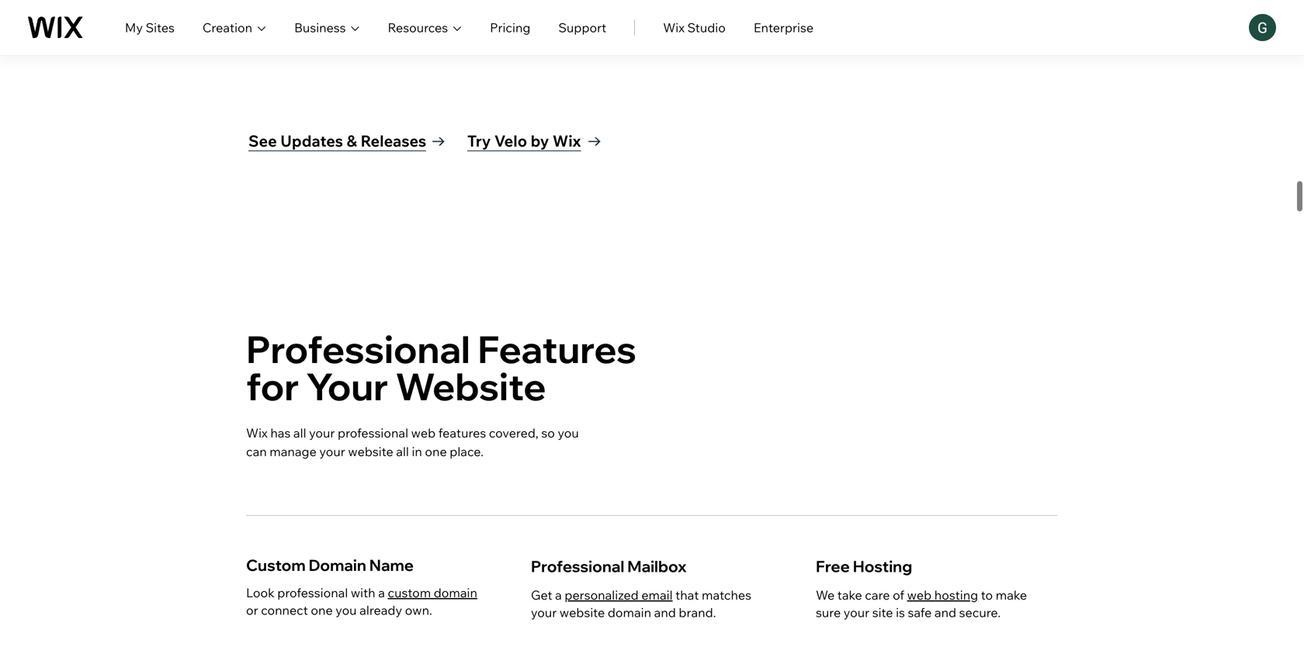Task type: vqa. For each thing, say whether or not it's contained in the screenshot.
Creation popup button
yes



Task type: describe. For each thing, give the bounding box(es) containing it.
custom domain name
[[246, 556, 414, 575]]

your right manage
[[319, 444, 345, 460]]

already
[[360, 603, 402, 618]]

business
[[294, 20, 346, 35]]

site
[[873, 605, 893, 621]]

for your website
[[246, 363, 546, 410]]

one inside "wix has all your professional web features covered, so you can manage your website all in one place."
[[425, 444, 447, 460]]

so
[[542, 425, 555, 441]]

creation
[[203, 20, 252, 35]]

secure.
[[960, 605, 1001, 621]]

wix has all your professional web features covered, so you can manage your website all in one place.
[[246, 425, 579, 460]]

custom
[[246, 556, 306, 575]]

&
[[347, 131, 357, 151]]

website inside that matches your website domain and brand.
[[560, 605, 605, 621]]

to
[[981, 588, 993, 603]]

wix studio
[[663, 20, 726, 35]]

professional for get a
[[531, 557, 625, 577]]

make
[[996, 588, 1028, 603]]

your inside to make sure your site is safe and secure.
[[844, 605, 870, 621]]

your inside that matches your website domain and brand.
[[531, 605, 557, 621]]

name
[[370, 556, 414, 575]]

hosting
[[935, 588, 979, 603]]

brand.
[[679, 605, 716, 621]]

support
[[559, 20, 607, 35]]

resources
[[388, 20, 448, 35]]

see updates & releases link
[[249, 130, 445, 152]]

business button
[[294, 18, 360, 37]]

updates
[[281, 131, 343, 151]]

safe
[[908, 605, 932, 621]]

enterprise
[[754, 20, 814, 35]]

own.
[[405, 603, 432, 618]]

web inside list
[[908, 588, 932, 603]]

features
[[478, 326, 637, 373]]

and inside that matches your website domain and brand.
[[654, 605, 676, 621]]

matches
[[702, 588, 752, 603]]

1 horizontal spatial a
[[555, 588, 562, 603]]

1 vertical spatial all
[[396, 444, 409, 460]]

custom
[[388, 585, 431, 601]]

sites
[[146, 20, 175, 35]]

care
[[865, 588, 890, 603]]

free hosting
[[816, 557, 913, 577]]

features
[[439, 425, 486, 441]]

of
[[893, 588, 905, 603]]

website
[[396, 363, 546, 410]]

try velo by wix
[[468, 131, 581, 151]]

place.
[[450, 444, 484, 460]]

0 vertical spatial all
[[293, 425, 306, 441]]

domain
[[309, 556, 366, 575]]

see updates & releases
[[249, 131, 426, 151]]

by
[[531, 131, 549, 151]]

can
[[246, 444, 267, 460]]

releases
[[361, 131, 426, 151]]

a inside look professional with a custom domain or connect one you already own.
[[378, 585, 385, 601]]

your up manage
[[309, 425, 335, 441]]



Task type: locate. For each thing, give the bounding box(es) containing it.
one
[[425, 444, 447, 460], [311, 603, 333, 618]]

2 list from the top
[[246, 517, 1054, 658]]

wix inside "wix has all your professional web features covered, so you can manage your website all in one place."
[[246, 425, 268, 441]]

professional for for your website
[[246, 326, 471, 373]]

domain inside look professional with a custom domain or connect one you already own.
[[434, 585, 478, 601]]

list
[[246, 0, 1054, 65], [246, 517, 1054, 658]]

a
[[378, 585, 385, 601], [555, 588, 562, 603]]

website
[[348, 444, 393, 460], [560, 605, 605, 621]]

look professional with a custom domain or connect one you already own.
[[246, 585, 478, 618]]

0 vertical spatial wix
[[663, 20, 685, 35]]

1 horizontal spatial web
[[908, 588, 932, 603]]

0 horizontal spatial web
[[411, 425, 436, 441]]

personalized email link
[[565, 588, 673, 603]]

1 horizontal spatial and
[[935, 605, 957, 621]]

one right connect
[[311, 603, 333, 618]]

1 horizontal spatial domain
[[608, 605, 652, 621]]

0 horizontal spatial and
[[654, 605, 676, 621]]

1 horizontal spatial you
[[558, 425, 579, 441]]

professional features
[[246, 326, 637, 373]]

all right the has
[[293, 425, 306, 441]]

wix for wix has all your professional web features covered, so you can manage your website all in one place.
[[246, 425, 268, 441]]

wix right by
[[553, 131, 581, 151]]

pricing link
[[490, 18, 531, 37]]

try
[[468, 131, 491, 151]]

1 vertical spatial professional
[[277, 585, 348, 601]]

all
[[293, 425, 306, 441], [396, 444, 409, 460]]

a right get
[[555, 588, 562, 603]]

wix studio link
[[663, 18, 726, 37]]

list containing custom domain
[[246, 517, 1054, 658]]

enterprise link
[[754, 18, 814, 37]]

a up already
[[378, 585, 385, 601]]

0 horizontal spatial a
[[378, 585, 385, 601]]

2 horizontal spatial wix
[[663, 20, 685, 35]]

professional mailbox
[[531, 557, 687, 577]]

personalized
[[565, 588, 639, 603]]

website left in
[[348, 444, 393, 460]]

0 horizontal spatial one
[[311, 603, 333, 618]]

1 horizontal spatial website
[[560, 605, 605, 621]]

creation button
[[203, 18, 266, 37]]

professional inside look professional with a custom domain or connect one you already own.
[[277, 585, 348, 601]]

look
[[246, 585, 275, 601]]

professional down for your website
[[338, 425, 409, 441]]

domain inside that matches your website domain and brand.
[[608, 605, 652, 621]]

1 horizontal spatial professional
[[531, 557, 625, 577]]

for
[[246, 363, 299, 410]]

2 vertical spatial wix
[[246, 425, 268, 441]]

get
[[531, 588, 553, 603]]

1 vertical spatial list
[[246, 517, 1054, 658]]

1 vertical spatial web
[[908, 588, 932, 603]]

1 vertical spatial domain
[[608, 605, 652, 621]]

domain right custom
[[434, 585, 478, 601]]

0 vertical spatial one
[[425, 444, 447, 460]]

your
[[307, 363, 388, 410]]

my sites link
[[125, 18, 175, 37]]

0 vertical spatial list
[[246, 0, 1054, 65]]

0 horizontal spatial wix
[[246, 425, 268, 441]]

website down "personalized" on the bottom of page
[[560, 605, 605, 621]]

1 horizontal spatial all
[[396, 444, 409, 460]]

has
[[271, 425, 291, 441]]

professional down custom domain link
[[277, 585, 348, 601]]

we
[[816, 588, 835, 603]]

1 horizontal spatial one
[[425, 444, 447, 460]]

1 vertical spatial wix
[[553, 131, 581, 151]]

1 vertical spatial website
[[560, 605, 605, 621]]

wix
[[663, 20, 685, 35], [553, 131, 581, 151], [246, 425, 268, 441]]

your down get
[[531, 605, 557, 621]]

0 vertical spatial professional
[[338, 425, 409, 441]]

my sites
[[125, 20, 175, 35]]

all left in
[[396, 444, 409, 460]]

0 horizontal spatial professional
[[246, 326, 471, 373]]

see
[[249, 131, 277, 151]]

1 vertical spatial you
[[336, 603, 357, 618]]

web inside "wix has all your professional web features covered, so you can manage your website all in one place."
[[411, 425, 436, 441]]

profile image image
[[1250, 14, 1277, 41]]

you for so
[[558, 425, 579, 441]]

custom domain link
[[388, 585, 478, 601]]

your down take
[[844, 605, 870, 621]]

1 vertical spatial professional
[[531, 557, 625, 577]]

that matches your website domain and brand.
[[531, 588, 752, 621]]

support link
[[559, 18, 607, 37]]

velo
[[495, 131, 527, 151]]

free
[[816, 557, 850, 577]]

my
[[125, 20, 143, 35]]

wix for wix studio
[[663, 20, 685, 35]]

website inside "wix has all your professional web features covered, so you can manage your website all in one place."
[[348, 444, 393, 460]]

web
[[411, 425, 436, 441], [908, 588, 932, 603]]

pricing
[[490, 20, 531, 35]]

with
[[351, 585, 376, 601]]

web up in
[[411, 425, 436, 441]]

0 vertical spatial you
[[558, 425, 579, 441]]

and down hosting
[[935, 605, 957, 621]]

one right in
[[425, 444, 447, 460]]

0 vertical spatial domain
[[434, 585, 478, 601]]

and inside to make sure your site is safe and secure.
[[935, 605, 957, 621]]

you right so
[[558, 425, 579, 441]]

web up safe
[[908, 588, 932, 603]]

one inside look professional with a custom domain or connect one you already own.
[[311, 603, 333, 618]]

and
[[654, 605, 676, 621], [935, 605, 957, 621]]

your
[[309, 425, 335, 441], [319, 444, 345, 460], [531, 605, 557, 621], [844, 605, 870, 621]]

you inside look professional with a custom domain or connect one you already own.
[[336, 603, 357, 618]]

resources button
[[388, 18, 462, 37]]

domain down 'personalized email' link
[[608, 605, 652, 621]]

mailbox
[[628, 557, 687, 577]]

professional inside "wix has all your professional web features covered, so you can manage your website all in one place."
[[338, 425, 409, 441]]

we take care of web hosting
[[816, 588, 979, 603]]

0 horizontal spatial all
[[293, 425, 306, 441]]

professional
[[246, 326, 471, 373], [531, 557, 625, 577]]

try velo by wix link
[[468, 130, 601, 152]]

custom domain link
[[246, 556, 366, 575]]

0 vertical spatial web
[[411, 425, 436, 441]]

sure
[[816, 605, 841, 621]]

in
[[412, 444, 422, 460]]

connect
[[261, 603, 308, 618]]

take
[[838, 588, 863, 603]]

0 vertical spatial professional
[[246, 326, 471, 373]]

get a personalized email
[[531, 588, 673, 603]]

to make sure your site is safe and secure.
[[816, 588, 1028, 621]]

professional
[[338, 425, 409, 441], [277, 585, 348, 601]]

and down email
[[654, 605, 676, 621]]

1 horizontal spatial wix
[[553, 131, 581, 151]]

studio
[[688, 20, 726, 35]]

1 list from the top
[[246, 0, 1054, 65]]

2 and from the left
[[935, 605, 957, 621]]

0 horizontal spatial domain
[[434, 585, 478, 601]]

0 horizontal spatial website
[[348, 444, 393, 460]]

manage
[[270, 444, 317, 460]]

you inside "wix has all your professional web features covered, so you can manage your website all in one place."
[[558, 425, 579, 441]]

0 horizontal spatial you
[[336, 603, 357, 618]]

hosting
[[853, 557, 913, 577]]

email
[[642, 588, 673, 603]]

wix left "studio"
[[663, 20, 685, 35]]

professional inside list
[[531, 557, 625, 577]]

that
[[676, 588, 699, 603]]

covered,
[[489, 425, 539, 441]]

domain
[[434, 585, 478, 601], [608, 605, 652, 621]]

you for one
[[336, 603, 357, 618]]

is
[[896, 605, 905, 621]]

wix up the can
[[246, 425, 268, 441]]

you
[[558, 425, 579, 441], [336, 603, 357, 618]]

or
[[246, 603, 258, 618]]

1 vertical spatial one
[[311, 603, 333, 618]]

you down with
[[336, 603, 357, 618]]

1 and from the left
[[654, 605, 676, 621]]

0 vertical spatial website
[[348, 444, 393, 460]]



